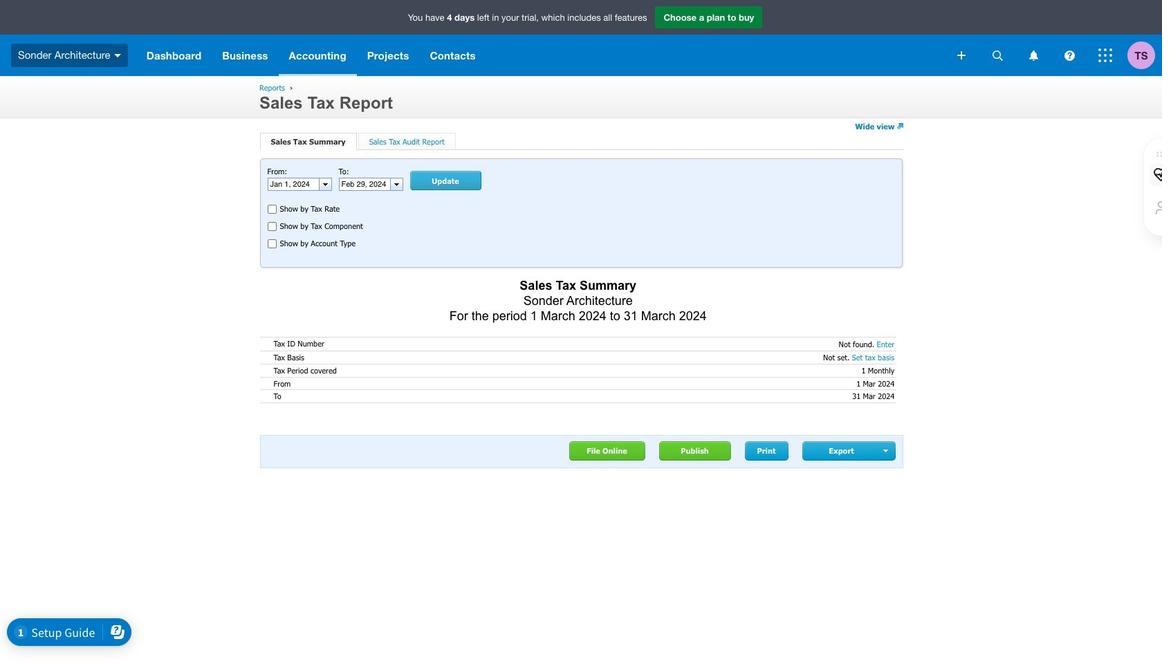 Task type: describe. For each thing, give the bounding box(es) containing it.
export options... image
[[884, 450, 890, 453]]



Task type: locate. For each thing, give the bounding box(es) containing it.
None checkbox
[[267, 205, 276, 214], [267, 240, 276, 249], [267, 205, 276, 214], [267, 240, 276, 249]]

None text field
[[339, 179, 390, 190]]

svg image
[[1099, 48, 1113, 62], [993, 50, 1003, 61], [1029, 50, 1038, 61], [1064, 50, 1075, 61], [114, 54, 121, 57]]

None checkbox
[[267, 222, 276, 231]]

None text field
[[268, 179, 319, 190]]

svg image
[[958, 51, 966, 60]]

banner
[[0, 0, 1162, 76]]



Task type: vqa. For each thing, say whether or not it's contained in the screenshot.
Oct 5, 2023
no



